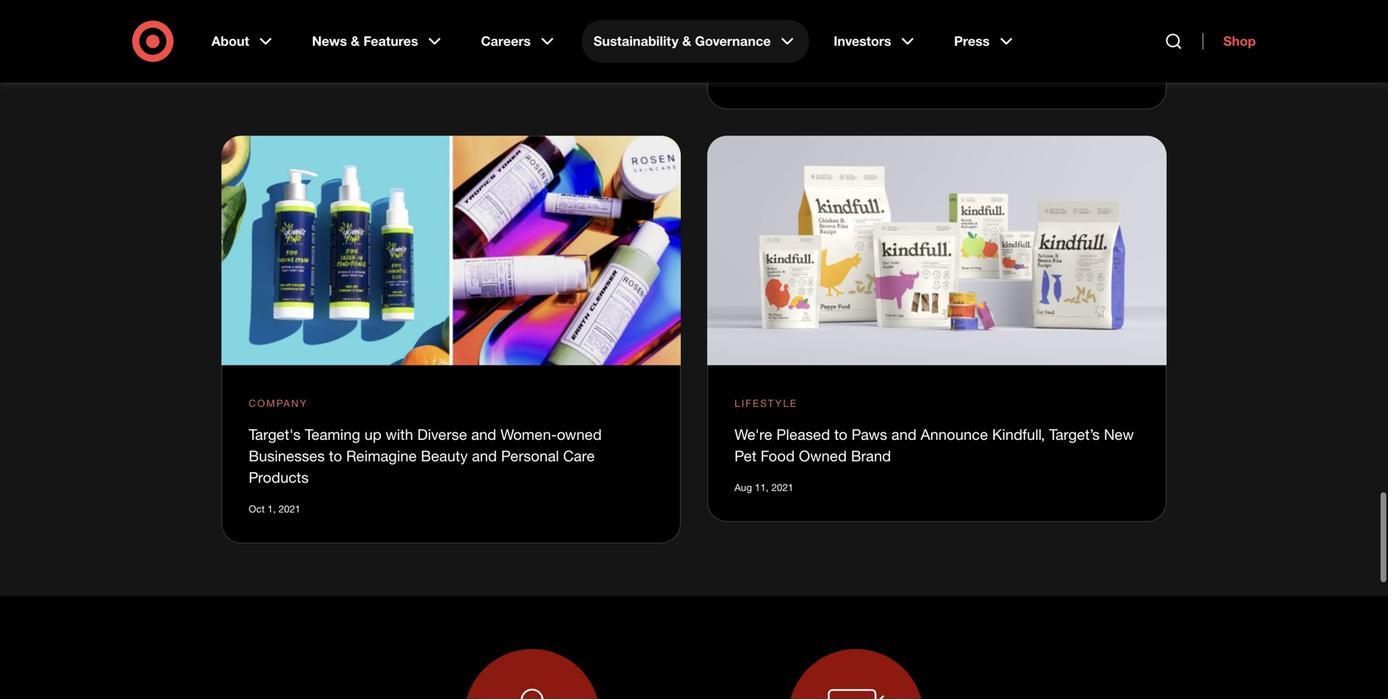 Task type: describe. For each thing, give the bounding box(es) containing it.
shop link
[[1203, 33, 1256, 50]]

2021 for to
[[278, 503, 301, 516]]

about
[[212, 33, 249, 49]]

bridgeforth
[[991, 34, 1067, 52]]

generation
[[735, 34, 808, 52]]

owned for family
[[854, 34, 902, 52]]

2021 for pet
[[771, 482, 793, 494]]

target's teaming up with diverse and women-owned businesses to reimagine beauty and personal care products
[[249, 426, 602, 487]]

products
[[249, 469, 309, 487]]

with inside welcome to the family — target partners with fifth- generation black-owned family farm bridgeforth farms
[[1012, 13, 1039, 31]]

farms
[[1071, 34, 1112, 52]]

news
[[312, 33, 347, 49]]

with inside target's teaming up with diverse and women-owned businesses to reimagine beauty and personal care products
[[386, 426, 413, 444]]

and right diverse
[[471, 426, 496, 444]]

and inside we're pleased to paws and announce kindfull, target's new pet food owned brand
[[891, 426, 916, 444]]

target's
[[1049, 426, 1100, 444]]

teaming
[[305, 426, 360, 444]]

investors
[[834, 33, 891, 49]]

1 horizontal spatial family
[[906, 34, 949, 52]]

businesses
[[249, 448, 325, 465]]

careers link
[[469, 20, 569, 63]]

oct 1, 2021
[[249, 503, 301, 516]]

& for governance
[[682, 33, 691, 49]]

black-
[[812, 34, 854, 52]]

paws
[[852, 426, 887, 444]]

1,
[[267, 503, 276, 516]]

women-
[[500, 426, 557, 444]]

target's teaming up with diverse and women-owned businesses to reimagine beauty and personal care products link
[[249, 426, 602, 487]]

to inside welcome to the family — target partners with fifth- generation black-owned family farm bridgeforth farms
[[800, 13, 813, 31]]

we're pleased to paws and announce kindfull, target's new pet food owned brand link
[[735, 426, 1134, 465]]

company
[[249, 398, 308, 410]]

features
[[363, 33, 418, 49]]

mar
[[249, 40, 266, 52]]

news & features link
[[300, 20, 456, 63]]

press link
[[942, 20, 1028, 63]]

0 horizontal spatial family
[[843, 13, 885, 31]]

welcome
[[735, 13, 796, 31]]

governance
[[695, 33, 771, 49]]

sustainability & governance
[[593, 33, 771, 49]]

and right beauty
[[472, 448, 497, 465]]

oct
[[249, 503, 265, 516]]

we're pleased to paws and announce kindfull, target's new pet food owned brand
[[735, 426, 1134, 465]]



Task type: locate. For each thing, give the bounding box(es) containing it.
and
[[471, 426, 496, 444], [891, 426, 916, 444], [472, 448, 497, 465]]

&
[[351, 33, 360, 49], [682, 33, 691, 49]]

announce
[[921, 426, 988, 444]]

to left paws
[[834, 426, 847, 444]]

farm
[[953, 34, 987, 52]]

1 horizontal spatial &
[[682, 33, 691, 49]]

0 horizontal spatial to
[[329, 448, 342, 465]]

lifestyle link
[[735, 396, 798, 411]]

1 horizontal spatial with
[[1012, 13, 1039, 31]]

2 vertical spatial to
[[329, 448, 342, 465]]

mar 9, 2022
[[249, 40, 302, 52]]

partners
[[951, 13, 1008, 31]]

owned down 'pleased'
[[799, 448, 847, 465]]

brand
[[851, 448, 891, 465]]

1 vertical spatial owned
[[799, 448, 847, 465]]

1 vertical spatial family
[[906, 34, 949, 52]]

with up 'bridgeforth'
[[1012, 13, 1039, 31]]

0 vertical spatial to
[[800, 13, 813, 31]]

text, timeline image
[[707, 136, 1167, 366]]

owned down "—" at the top of the page
[[854, 34, 902, 52]]

1 vertical spatial 2021
[[278, 503, 301, 516]]

1 horizontal spatial 2021
[[771, 482, 793, 494]]

9,
[[269, 40, 277, 52]]

news & features
[[312, 33, 418, 49]]

—
[[890, 13, 902, 31]]

to down 'teaming'
[[329, 448, 342, 465]]

a group of different colored bottles image
[[221, 136, 681, 366]]

to inside we're pleased to paws and announce kindfull, target's new pet food owned brand
[[834, 426, 847, 444]]

2021 right 11,
[[771, 482, 793, 494]]

with right up
[[386, 426, 413, 444]]

family up investors
[[843, 13, 885, 31]]

owned inside we're pleased to paws and announce kindfull, target's new pet food owned brand
[[799, 448, 847, 465]]

1 & from the left
[[351, 33, 360, 49]]

target
[[906, 13, 947, 31]]

kindfull,
[[992, 426, 1045, 444]]

0 vertical spatial family
[[843, 13, 885, 31]]

family
[[843, 13, 885, 31], [906, 34, 949, 52]]

diverse
[[417, 426, 467, 444]]

0 horizontal spatial &
[[351, 33, 360, 49]]

target's
[[249, 426, 301, 444]]

aug
[[735, 482, 752, 494]]

about link
[[200, 20, 287, 63]]

2021
[[771, 482, 793, 494], [278, 503, 301, 516]]

care
[[563, 448, 595, 465]]

shop
[[1223, 33, 1256, 49]]

pleased
[[776, 426, 830, 444]]

press
[[954, 33, 990, 49]]

& left governance
[[682, 33, 691, 49]]

new
[[1104, 426, 1134, 444]]

personal
[[501, 448, 559, 465]]

1 vertical spatial with
[[386, 426, 413, 444]]

to inside target's teaming up with diverse and women-owned businesses to reimagine beauty and personal care products
[[329, 448, 342, 465]]

up
[[364, 426, 382, 444]]

welcome to the family — target partners with fifth- generation black-owned family farm bridgeforth farms link
[[735, 13, 1112, 52]]

0 horizontal spatial 2021
[[278, 503, 301, 516]]

owned inside welcome to the family — target partners with fifth- generation black-owned family farm bridgeforth farms
[[854, 34, 902, 52]]

owned
[[854, 34, 902, 52], [799, 448, 847, 465]]

food
[[761, 448, 795, 465]]

2021 right 1,
[[278, 503, 301, 516]]

& right news
[[351, 33, 360, 49]]

1 horizontal spatial to
[[800, 13, 813, 31]]

welcome to the family — target partners with fifth- generation black-owned family farm bridgeforth farms
[[735, 13, 1112, 52]]

owned
[[557, 426, 602, 444]]

lifestyle
[[735, 398, 798, 410]]

0 horizontal spatial with
[[386, 426, 413, 444]]

2 horizontal spatial to
[[834, 426, 847, 444]]

fifth-
[[1043, 13, 1078, 31]]

sustainability
[[593, 33, 679, 49]]

aug 11, 2021
[[735, 482, 793, 494]]

sustainability & governance link
[[582, 20, 809, 63]]

beauty
[[421, 448, 468, 465]]

0 vertical spatial with
[[1012, 13, 1039, 31]]

we're
[[735, 426, 772, 444]]

0 vertical spatial owned
[[854, 34, 902, 52]]

11,
[[755, 482, 769, 494]]

with
[[1012, 13, 1039, 31], [386, 426, 413, 444]]

0 horizontal spatial owned
[[799, 448, 847, 465]]

0 vertical spatial 2021
[[771, 482, 793, 494]]

reimagine
[[346, 448, 417, 465]]

to left the the in the right of the page
[[800, 13, 813, 31]]

2 & from the left
[[682, 33, 691, 49]]

investors link
[[822, 20, 929, 63]]

1 vertical spatial to
[[834, 426, 847, 444]]

and right paws
[[891, 426, 916, 444]]

2022
[[280, 40, 302, 52]]

careers
[[481, 33, 531, 49]]

owned for paws
[[799, 448, 847, 465]]

pet
[[735, 448, 757, 465]]

company link
[[249, 396, 308, 411]]

& for features
[[351, 33, 360, 49]]

the
[[818, 13, 839, 31]]

1 horizontal spatial owned
[[854, 34, 902, 52]]

family down target
[[906, 34, 949, 52]]

to
[[800, 13, 813, 31], [834, 426, 847, 444], [329, 448, 342, 465]]



